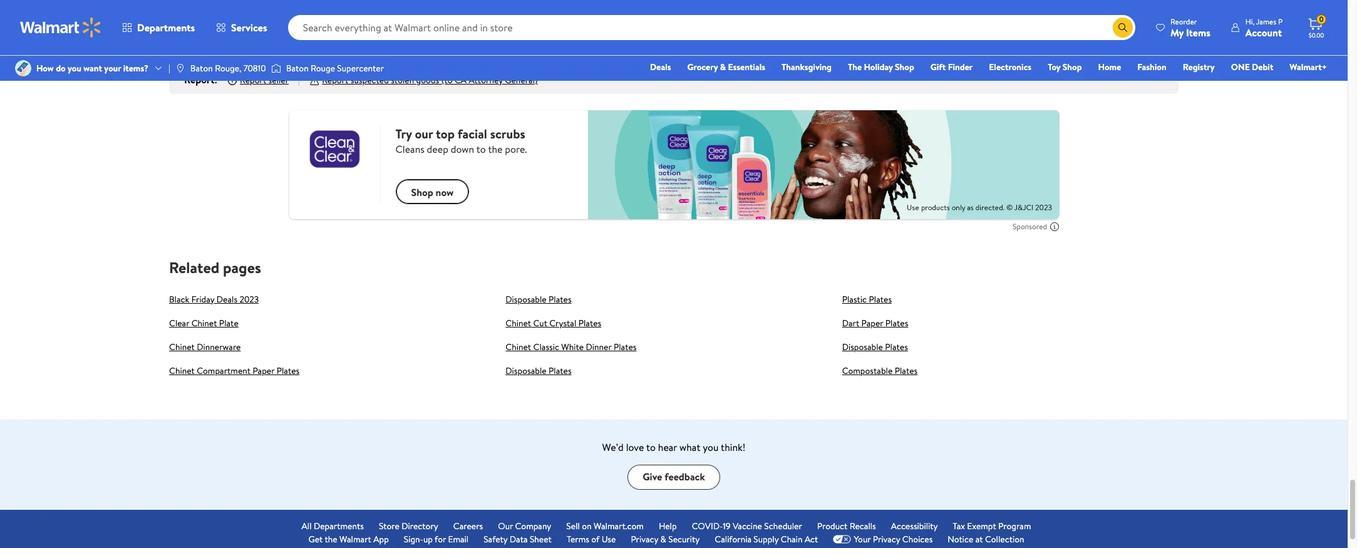 Task type: describe. For each thing, give the bounding box(es) containing it.
related
[[169, 257, 219, 278]]

your
[[854, 533, 871, 545]]

get the walmart app link
[[308, 533, 389, 546]]

report for report seller
[[240, 74, 266, 86]]

disposable plates for the bottommost disposable plates link
[[506, 364, 572, 377]]

your
[[104, 62, 121, 75]]

recalls
[[850, 520, 876, 532]]

report suspected stolen goods (to ca attorney general) link
[[322, 74, 538, 86]]

privacy & security
[[631, 533, 700, 545]]

disposable plates for disposable plates link to the middle
[[842, 340, 908, 353]]

we'd love to hear what you think!
[[602, 440, 746, 454]]

thanksgiving link
[[776, 60, 837, 74]]

one debit link
[[1226, 60, 1279, 74]]

1 vertical spatial disposable plates link
[[842, 340, 908, 353]]

chinet for crystal
[[506, 317, 531, 329]]

& for grocery
[[720, 61, 726, 73]]

1 privacy from the left
[[631, 533, 658, 545]]

chinet compartment paper plates link
[[169, 364, 300, 377]]

the holiday shop
[[848, 61, 914, 73]]

2 vertical spatial disposable
[[506, 364, 547, 377]]

choices
[[902, 533, 933, 545]]

registry
[[1183, 61, 1215, 73]]

rouge
[[311, 62, 335, 75]]

chain
[[781, 533, 803, 545]]

rouge,
[[215, 62, 241, 75]]

chinet dinnerware
[[169, 340, 241, 353]]

sign-
[[404, 533, 423, 545]]

hi, james p account
[[1246, 16, 1283, 39]]

ad disclaimer and feedback for marqueedisplayad image
[[1050, 221, 1060, 232]]

walmart image
[[20, 18, 101, 38]]

1 vertical spatial deals
[[217, 293, 237, 305]]

stolen
[[391, 74, 414, 86]]

notice
[[948, 533, 974, 545]]

careers
[[453, 520, 483, 532]]

grocery
[[687, 61, 718, 73]]

what
[[680, 440, 701, 454]]

privacy & security link
[[631, 533, 700, 546]]

deals link
[[645, 60, 677, 74]]

one
[[1231, 61, 1250, 73]]

accessibility link
[[891, 520, 938, 533]]

report for report :
[[184, 73, 214, 86]]

company
[[515, 520, 551, 532]]

gift
[[931, 61, 946, 73]]

the holiday shop link
[[842, 60, 920, 74]]

electronics
[[989, 61, 1032, 73]]

home
[[1098, 61, 1121, 73]]

baton for baton rouge, 70810
[[190, 62, 213, 75]]

store directory link
[[379, 520, 438, 533]]

help
[[659, 520, 677, 532]]

2 vertical spatial disposable plates link
[[506, 364, 572, 377]]

crystal
[[549, 317, 576, 329]]

items
[[1186, 25, 1211, 39]]

chinet down clear
[[169, 340, 195, 353]]

0 vertical spatial disposable
[[506, 293, 547, 305]]

suspected
[[351, 74, 389, 86]]

departments inside popup button
[[137, 21, 195, 34]]

sell on walmart.com link
[[566, 520, 644, 533]]

program
[[998, 520, 1031, 532]]

registry link
[[1177, 60, 1221, 74]]

compartment
[[197, 364, 251, 377]]

california
[[715, 533, 752, 545]]

supply
[[754, 533, 779, 545]]

fashion link
[[1132, 60, 1172, 74]]

 image for baton rouge, 70810
[[175, 63, 185, 73]]

chinet for white
[[506, 340, 531, 353]]

0 vertical spatial you
[[68, 62, 81, 75]]

plastic plates link
[[842, 293, 892, 305]]

services button
[[206, 13, 278, 43]]

report suspected stolen goods (to ca attorney general)
[[322, 74, 538, 86]]

essentials
[[728, 61, 765, 73]]

sell on walmart.com
[[566, 520, 644, 532]]

sheet
[[530, 533, 552, 545]]

safety
[[484, 533, 508, 545]]

0 vertical spatial deals
[[650, 61, 671, 73]]

covid-19 vaccine scheduler
[[692, 520, 802, 532]]

want
[[83, 62, 102, 75]]

love
[[626, 440, 644, 454]]

0 vertical spatial disposable plates link
[[506, 293, 572, 305]]

california supply chain act
[[715, 533, 818, 545]]

1 vertical spatial disposable
[[842, 340, 883, 353]]

 image for how do you want your items?
[[15, 60, 31, 76]]

for
[[435, 533, 446, 545]]

sponsored
[[1013, 221, 1047, 232]]

clear
[[169, 317, 189, 329]]

sign-up for email
[[404, 533, 469, 545]]

$0.00
[[1309, 31, 1324, 39]]

give feedback
[[643, 470, 705, 484]]

app
[[373, 533, 389, 545]]

clear chinet plate
[[169, 317, 239, 329]]

ca
[[455, 74, 467, 86]]

notice at collection link
[[948, 533, 1024, 546]]

|
[[168, 62, 170, 75]]

report for report suspected stolen goods (to ca attorney general)
[[322, 74, 349, 86]]

departments button
[[111, 13, 206, 43]]

exempt
[[967, 520, 996, 532]]

your privacy choices
[[854, 533, 933, 545]]

the
[[848, 61, 862, 73]]

seller
[[268, 74, 289, 86]]

 image for baton rouge supercenter
[[271, 62, 281, 75]]

chinet for paper
[[169, 364, 195, 377]]

terms
[[567, 533, 589, 545]]

:
[[214, 73, 217, 86]]

walmart+
[[1290, 61, 1327, 73]]

toy
[[1048, 61, 1061, 73]]

tax exempt program get the walmart app
[[308, 520, 1031, 545]]

all departments
[[302, 520, 364, 532]]

all departments link
[[302, 520, 364, 533]]



Task type: locate. For each thing, give the bounding box(es) containing it.
baton for baton rouge supercenter
[[286, 62, 309, 75]]

0 vertical spatial paper
[[862, 317, 883, 329]]

privacy choices icon image
[[833, 535, 851, 544]]

act
[[805, 533, 818, 545]]

0 horizontal spatial departments
[[137, 21, 195, 34]]

gift finder link
[[925, 60, 979, 74]]

classic
[[533, 340, 559, 353]]

baton left the "rouge"
[[286, 62, 309, 75]]

deals left "2023"
[[217, 293, 237, 305]]

disposable plates link up cut
[[506, 293, 572, 305]]

shop inside 'link'
[[895, 61, 914, 73]]

disposable plates link down "classic"
[[506, 364, 572, 377]]

give feedback button
[[628, 465, 720, 490]]

0 horizontal spatial shop
[[895, 61, 914, 73]]

plastic
[[842, 293, 867, 305]]

how
[[36, 62, 54, 75]]

1 horizontal spatial baton
[[286, 62, 309, 75]]

compostable plates
[[842, 364, 918, 377]]

safety data sheet link
[[484, 533, 552, 546]]

report seller
[[240, 74, 289, 86]]

0 horizontal spatial  image
[[15, 60, 31, 76]]

2 vertical spatial disposable plates
[[506, 364, 572, 377]]

shop right toy
[[1063, 61, 1082, 73]]

baton left :
[[190, 62, 213, 75]]

disposable up cut
[[506, 293, 547, 305]]

1 horizontal spatial  image
[[175, 63, 185, 73]]

& inside privacy & security link
[[660, 533, 666, 545]]

to
[[646, 440, 656, 454]]

reorder
[[1171, 16, 1197, 27]]

you right do
[[68, 62, 81, 75]]

help link
[[659, 520, 677, 533]]

departments up the
[[314, 520, 364, 532]]

2 shop from the left
[[1063, 61, 1082, 73]]

1 horizontal spatial deals
[[650, 61, 671, 73]]

disposable plates for the top disposable plates link
[[506, 293, 572, 305]]

collection
[[985, 533, 1024, 545]]

departments inside "link"
[[314, 520, 364, 532]]

security
[[668, 533, 700, 545]]

dinner
[[586, 340, 612, 353]]

accessibility
[[891, 520, 938, 532]]

get
[[308, 533, 323, 545]]

report left seller
[[240, 74, 266, 86]]

disposable plates down dart paper plates link
[[842, 340, 908, 353]]

chinet cut crystal plates
[[506, 317, 601, 329]]

chinet classic white dinner plates link
[[506, 340, 637, 353]]

paper right dart
[[862, 317, 883, 329]]

2 privacy from the left
[[873, 533, 900, 545]]

0 horizontal spatial report
[[184, 73, 214, 86]]

chinet down chinet dinnerware link
[[169, 364, 195, 377]]

disposable plates up cut
[[506, 293, 572, 305]]

sign-up for email link
[[404, 533, 469, 546]]

at
[[976, 533, 983, 545]]

& inside grocery & essentials 'link'
[[720, 61, 726, 73]]

1 horizontal spatial you
[[703, 440, 719, 454]]

1 shop from the left
[[895, 61, 914, 73]]

19
[[723, 520, 731, 532]]

baton rouge, 70810
[[190, 62, 266, 75]]

product recalls
[[817, 520, 876, 532]]

& right grocery
[[720, 61, 726, 73]]

disposable plates down "classic"
[[506, 364, 572, 377]]

my
[[1171, 25, 1184, 39]]

1 horizontal spatial shop
[[1063, 61, 1082, 73]]

chinet left "classic"
[[506, 340, 531, 353]]

1 vertical spatial disposable plates
[[842, 340, 908, 353]]

shop right holiday
[[895, 61, 914, 73]]

disposable down "classic"
[[506, 364, 547, 377]]

data
[[510, 533, 528, 545]]

give
[[643, 470, 662, 484]]

terms of use
[[567, 533, 616, 545]]

walmart.com
[[594, 520, 644, 532]]

chinet left cut
[[506, 317, 531, 329]]

1 vertical spatial you
[[703, 440, 719, 454]]

store
[[379, 520, 400, 532]]

disposable plates
[[506, 293, 572, 305], [842, 340, 908, 353], [506, 364, 572, 377]]

paper right the compartment
[[253, 364, 275, 377]]

privacy left help link
[[631, 533, 658, 545]]

Search search field
[[288, 15, 1135, 40]]

plate
[[219, 317, 239, 329]]

thanksgiving
[[782, 61, 832, 73]]

walmart+ link
[[1284, 60, 1333, 74]]

do
[[56, 62, 66, 75]]

0 horizontal spatial paper
[[253, 364, 275, 377]]

product recalls link
[[817, 520, 876, 533]]

0
[[1319, 14, 1324, 25]]

items?
[[123, 62, 148, 75]]

departments
[[137, 21, 195, 34], [314, 520, 364, 532]]

tax exempt program link
[[953, 520, 1031, 533]]

disposable plates link down dart paper plates link
[[842, 340, 908, 353]]

& for privacy
[[660, 533, 666, 545]]

report
[[184, 73, 214, 86], [240, 74, 266, 86], [322, 74, 349, 86]]

departments up |
[[137, 21, 195, 34]]

0 horizontal spatial baton
[[190, 62, 213, 75]]

white
[[561, 340, 584, 353]]

pages
[[223, 257, 261, 278]]

1 vertical spatial paper
[[253, 364, 275, 377]]

fashion
[[1138, 61, 1167, 73]]

2023
[[240, 293, 259, 305]]

gift finder
[[931, 61, 973, 73]]

0 horizontal spatial &
[[660, 533, 666, 545]]

 image left how
[[15, 60, 31, 76]]

friday
[[191, 293, 214, 305]]

& down help
[[660, 533, 666, 545]]

account
[[1246, 25, 1282, 39]]

Walmart Site-Wide search field
[[288, 15, 1135, 40]]

disposable up compostable
[[842, 340, 883, 353]]

privacy
[[631, 533, 658, 545], [873, 533, 900, 545]]

related pages
[[169, 257, 261, 278]]

cut
[[533, 317, 547, 329]]

0 horizontal spatial privacy
[[631, 533, 658, 545]]

0 vertical spatial departments
[[137, 21, 195, 34]]

1 baton from the left
[[190, 62, 213, 75]]

1 vertical spatial departments
[[314, 520, 364, 532]]

1 horizontal spatial departments
[[314, 520, 364, 532]]

sell
[[566, 520, 580, 532]]

1 vertical spatial &
[[660, 533, 666, 545]]

hi,
[[1246, 16, 1255, 27]]

report left rouge,
[[184, 73, 214, 86]]

chinet up 'chinet dinnerware'
[[191, 317, 217, 329]]

2 baton from the left
[[286, 62, 309, 75]]

finder
[[948, 61, 973, 73]]

0 vertical spatial disposable plates
[[506, 293, 572, 305]]

walmart
[[340, 533, 371, 545]]

up
[[423, 533, 433, 545]]

black friday deals 2023
[[169, 293, 259, 305]]

 image right 70810
[[271, 62, 281, 75]]

dinnerware
[[197, 340, 241, 353]]

1 horizontal spatial privacy
[[873, 533, 900, 545]]

chinet compartment paper plates
[[169, 364, 300, 377]]

deals left grocery
[[650, 61, 671, 73]]

all
[[302, 520, 312, 532]]

think!
[[721, 440, 746, 454]]

1 horizontal spatial paper
[[862, 317, 883, 329]]

goods
[[416, 74, 439, 86]]

you right what
[[703, 440, 719, 454]]

electronics link
[[984, 60, 1037, 74]]

 image
[[15, 60, 31, 76], [271, 62, 281, 75], [175, 63, 185, 73]]

chinet
[[191, 317, 217, 329], [506, 317, 531, 329], [169, 340, 195, 353], [506, 340, 531, 353], [169, 364, 195, 377]]

grocery & essentials link
[[682, 60, 771, 74]]

services
[[231, 21, 267, 34]]

plastic plates
[[842, 293, 892, 305]]

0 horizontal spatial you
[[68, 62, 81, 75]]

report seller link
[[240, 74, 289, 86]]

covid-19 vaccine scheduler link
[[692, 520, 802, 533]]

privacy right your
[[873, 533, 900, 545]]

product
[[817, 520, 848, 532]]

1 horizontal spatial &
[[720, 61, 726, 73]]

2 horizontal spatial  image
[[271, 62, 281, 75]]

70810
[[244, 62, 266, 75]]

vaccine
[[733, 520, 762, 532]]

compostable
[[842, 364, 893, 377]]

2 horizontal spatial report
[[322, 74, 349, 86]]

store directory
[[379, 520, 438, 532]]

report left suspected
[[322, 74, 349, 86]]

 image right |
[[175, 63, 185, 73]]

we'd
[[602, 440, 624, 454]]

search icon image
[[1118, 23, 1128, 33]]

on
[[582, 520, 592, 532]]

email
[[448, 533, 469, 545]]

1 horizontal spatial report
[[240, 74, 266, 86]]

p
[[1278, 16, 1283, 27]]

0 vertical spatial &
[[720, 61, 726, 73]]

0 horizontal spatial deals
[[217, 293, 237, 305]]



Task type: vqa. For each thing, say whether or not it's contained in the screenshot.
Waterproof
no



